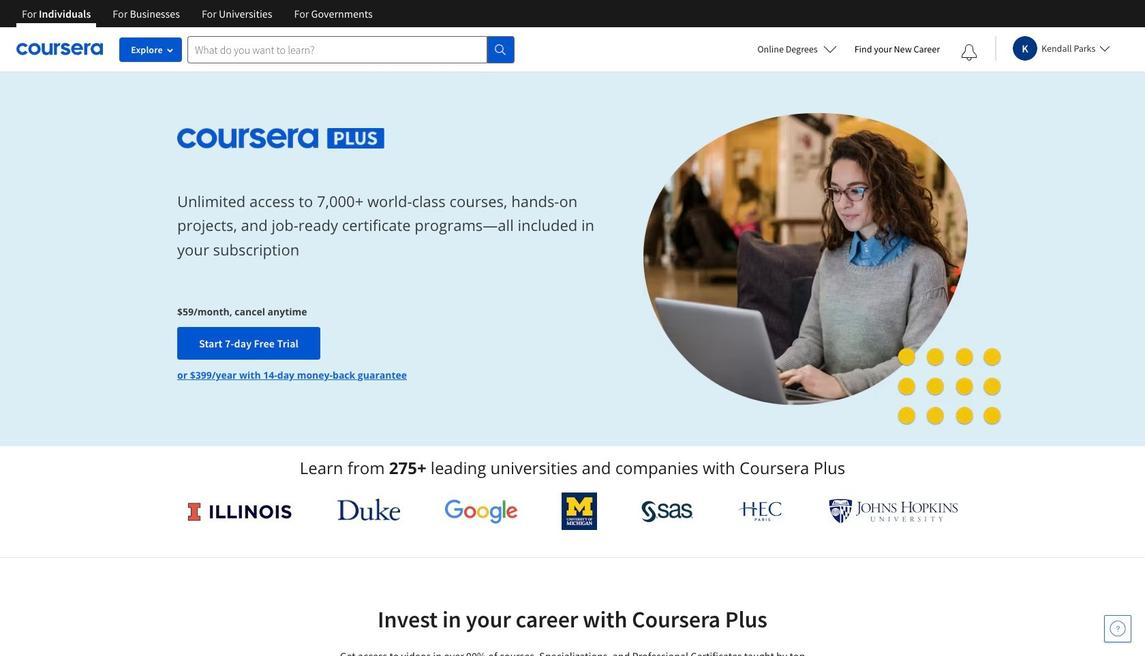 Task type: vqa. For each thing, say whether or not it's contained in the screenshot.
google image
yes



Task type: locate. For each thing, give the bounding box(es) containing it.
None search field
[[188, 36, 515, 63]]

coursera image
[[16, 38, 103, 60]]

hec paris image
[[738, 498, 785, 526]]

sas image
[[642, 501, 694, 523]]

What do you want to learn? text field
[[188, 36, 488, 63]]

university of michigan image
[[562, 493, 598, 531]]

university of illinois at urbana-champaign image
[[187, 501, 293, 523]]

google image
[[444, 499, 518, 525]]



Task type: describe. For each thing, give the bounding box(es) containing it.
coursera plus image
[[177, 128, 385, 149]]

banner navigation
[[11, 0, 384, 27]]

help center image
[[1110, 621, 1127, 638]]

duke university image
[[337, 499, 400, 521]]

johns hopkins university image
[[829, 499, 959, 525]]



